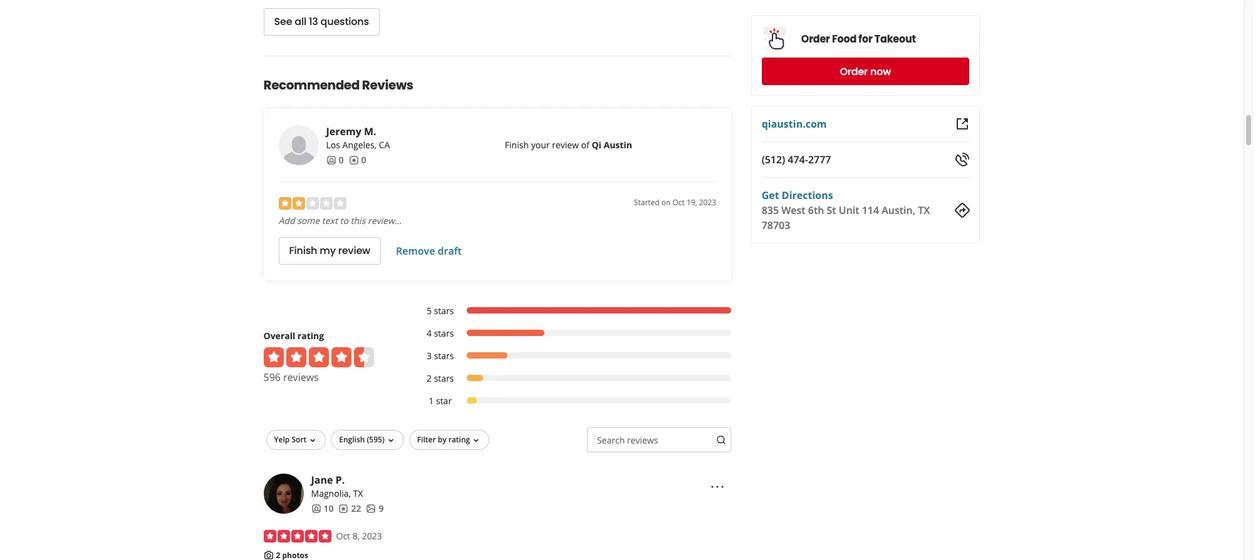 Task type: vqa. For each thing, say whether or not it's contained in the screenshot.
the Add photo
no



Task type: locate. For each thing, give the bounding box(es) containing it.
0 horizontal spatial 16 chevron down v2 image
[[308, 436, 318, 446]]

5 star rating image
[[264, 531, 331, 543]]

0 vertical spatial tx
[[918, 204, 930, 217]]

filter reviews by 2 stars rating element
[[414, 373, 731, 385]]

filter by rating
[[417, 435, 470, 445]]

star
[[436, 395, 452, 407]]

16 chevron down v2 image for filter by rating
[[471, 436, 481, 446]]

3 16 chevron down v2 image from the left
[[471, 436, 481, 446]]

started on oct 19, 2023
[[634, 197, 716, 208]]

friends element
[[326, 154, 344, 167], [311, 503, 334, 516]]

sort
[[292, 435, 307, 445]]

16 review v2 image left 22
[[339, 504, 349, 514]]

1 vertical spatial reviews element
[[339, 503, 361, 516]]

friends element down magnolia,
[[311, 503, 334, 516]]

overall
[[264, 330, 295, 342]]

draft
[[438, 244, 462, 258]]

order left now at the top right of page
[[840, 64, 868, 79]]

0 vertical spatial friends element
[[326, 154, 344, 167]]

0 horizontal spatial finish
[[289, 244, 317, 258]]

friends element down the los
[[326, 154, 344, 167]]

1 16 chevron down v2 image from the left
[[308, 436, 318, 446]]

order left food
[[802, 32, 830, 46]]

1 horizontal spatial reviews
[[627, 435, 658, 447]]

16 review v2 image for m.
[[349, 155, 359, 165]]

tx inside get directions 835 west 6th st unit 114 austin, tx 78703
[[918, 204, 930, 217]]

0 vertical spatial review
[[552, 139, 579, 151]]

2023 right 19,
[[699, 197, 716, 208]]

0 horizontal spatial order
[[802, 32, 830, 46]]

stars right 2
[[434, 373, 454, 385]]

all
[[295, 15, 306, 29]]

1 horizontal spatial oct
[[673, 197, 685, 208]]

takeout
[[875, 32, 916, 46]]

filter reviews by 3 stars rating element
[[414, 350, 731, 363]]

1 0 from the left
[[339, 154, 344, 166]]

photo of jane p. image
[[264, 474, 304, 514]]

1
[[429, 395, 434, 407]]

friends element containing 10
[[311, 503, 334, 516]]

reviews
[[283, 371, 319, 385], [627, 435, 658, 447]]

16 review v2 image down angeles,
[[349, 155, 359, 165]]

friends element containing 0
[[326, 154, 344, 167]]

1 horizontal spatial finish
[[505, 139, 529, 151]]

16 chevron down v2 image inside 'filter by rating' dropdown button
[[471, 436, 481, 446]]

menu image
[[710, 480, 725, 495]]

recommended
[[264, 76, 360, 94]]

stars for 4 stars
[[434, 328, 454, 340]]

oct right on
[[673, 197, 685, 208]]

english (595) button
[[331, 430, 404, 450]]

review left of
[[552, 139, 579, 151]]

tx right 'austin,'
[[918, 204, 930, 217]]

p.
[[336, 474, 345, 487]]

1 horizontal spatial rating
[[449, 435, 470, 445]]

your
[[531, 139, 550, 151]]

rating
[[298, 330, 324, 342], [449, 435, 470, 445]]

stars right 4 on the bottom left of page
[[434, 328, 454, 340]]

0 horizontal spatial reviews
[[283, 371, 319, 385]]

reviews element
[[349, 154, 366, 167], [339, 503, 361, 516]]

reviews element down angeles,
[[349, 154, 366, 167]]

finish left your
[[505, 139, 529, 151]]

stars right 5
[[434, 305, 454, 317]]

magnolia,
[[311, 488, 351, 500]]

search
[[597, 435, 625, 447]]

los
[[326, 139, 340, 151]]

get directions link
[[762, 189, 834, 202]]

2 star rating image
[[279, 197, 346, 210]]

(595)
[[367, 435, 385, 445]]

  text field
[[587, 428, 731, 453]]

tx
[[918, 204, 930, 217], [353, 488, 363, 500]]

finish my review
[[289, 244, 370, 258]]

order food for takeout
[[802, 32, 916, 46]]

order for order food for takeout
[[802, 32, 830, 46]]

5 stars
[[427, 305, 454, 317]]

2 horizontal spatial 16 chevron down v2 image
[[471, 436, 481, 446]]

0 horizontal spatial tx
[[353, 488, 363, 500]]

1 vertical spatial order
[[840, 64, 868, 79]]

add some text to this review…
[[279, 215, 402, 227]]

see all 13 questions link
[[264, 8, 380, 36]]

reviews down 4.5 star rating "image"
[[283, 371, 319, 385]]

friends element for jane
[[311, 503, 334, 516]]

filter reviews by 5 stars rating element
[[414, 305, 731, 318]]

unit
[[839, 204, 860, 217]]

my
[[320, 244, 336, 258]]

0 vertical spatial finish
[[505, 139, 529, 151]]

reviews element containing 0
[[349, 154, 366, 167]]

order now
[[840, 64, 892, 79]]

0 vertical spatial order
[[802, 32, 830, 46]]

1 vertical spatial 16 review v2 image
[[339, 504, 349, 514]]

2 stars from the top
[[434, 328, 454, 340]]

1 vertical spatial rating
[[449, 435, 470, 445]]

0 vertical spatial 2023
[[699, 197, 716, 208]]

stars
[[434, 305, 454, 317], [434, 328, 454, 340], [434, 350, 454, 362], [434, 373, 454, 385]]

reviews right search
[[627, 435, 658, 447]]

0 horizontal spatial oct
[[336, 531, 350, 543]]

qiaustin.com
[[762, 117, 827, 131]]

16 chevron down v2 image right (595) at the bottom
[[386, 436, 396, 446]]

16 camera v2 image
[[264, 551, 274, 561]]

yelp sort
[[274, 435, 307, 445]]

jane
[[311, 474, 333, 487]]

stars for 3 stars
[[434, 350, 454, 362]]

16 friends v2 image
[[311, 504, 321, 514]]

1 stars from the top
[[434, 305, 454, 317]]

0 horizontal spatial review
[[338, 244, 370, 258]]

ca
[[379, 139, 390, 151]]

tx inside jane p. magnolia, tx
[[353, 488, 363, 500]]

1 vertical spatial review
[[338, 244, 370, 258]]

reviews
[[362, 76, 413, 94]]

16 chevron down v2 image right sort
[[308, 436, 318, 446]]

stars for 2 stars
[[434, 373, 454, 385]]

rating up 4.5 star rating "image"
[[298, 330, 324, 342]]

16 review v2 image
[[349, 155, 359, 165], [339, 504, 349, 514]]

16 chevron down v2 image inside "english (595)" dropdown button
[[386, 436, 396, 446]]

search reviews
[[597, 435, 658, 447]]

4 stars from the top
[[434, 373, 454, 385]]

yelp
[[274, 435, 290, 445]]

0 right 16 friends v2 image
[[339, 154, 344, 166]]

1 horizontal spatial 2023
[[699, 197, 716, 208]]

1 horizontal spatial order
[[840, 64, 868, 79]]

jeremy m. link
[[326, 125, 376, 138]]

1 vertical spatial reviews
[[627, 435, 658, 447]]

2023 right "8,"
[[362, 531, 382, 543]]

reviews element right the 10
[[339, 503, 361, 516]]

reviews element containing 22
[[339, 503, 361, 516]]

2023
[[699, 197, 716, 208], [362, 531, 382, 543]]

0 horizontal spatial 2023
[[362, 531, 382, 543]]

1 vertical spatial friends element
[[311, 503, 334, 516]]

reviews element for p.
[[339, 503, 361, 516]]

photo of jeremy m. image
[[279, 125, 319, 165]]

0 down angeles,
[[361, 154, 366, 166]]

1 vertical spatial tx
[[353, 488, 363, 500]]

1 horizontal spatial 0
[[361, 154, 366, 166]]

photos element
[[366, 503, 384, 516]]

2 16 chevron down v2 image from the left
[[386, 436, 396, 446]]

0 vertical spatial reviews
[[283, 371, 319, 385]]

0 vertical spatial oct
[[673, 197, 685, 208]]

596 reviews
[[264, 371, 319, 385]]

rating inside dropdown button
[[449, 435, 470, 445]]

16 chevron down v2 image right "filter by rating"
[[471, 436, 481, 446]]

review right "my"
[[338, 244, 370, 258]]

4 stars
[[427, 328, 454, 340]]

rating right by
[[449, 435, 470, 445]]

finish
[[505, 139, 529, 151], [289, 244, 317, 258]]

16 friends v2 image
[[326, 155, 336, 165]]

reviews for 596 reviews
[[283, 371, 319, 385]]

1 horizontal spatial 16 chevron down v2 image
[[386, 436, 396, 446]]

stars inside "element"
[[434, 350, 454, 362]]

finish for finish your review of qi austin
[[505, 139, 529, 151]]

0 vertical spatial reviews element
[[349, 154, 366, 167]]

16 chevron down v2 image inside yelp sort dropdown button
[[308, 436, 318, 446]]

finish your review of qi austin
[[505, 139, 632, 151]]

jeremy
[[326, 125, 361, 138]]

16 chevron down v2 image
[[308, 436, 318, 446], [386, 436, 396, 446], [471, 436, 481, 446]]

4.5 star rating image
[[264, 348, 374, 368]]

order now link
[[762, 58, 970, 85]]

recommended reviews
[[264, 76, 413, 94]]

stars right 3
[[434, 350, 454, 362]]

review inside 'finish my review' link
[[338, 244, 370, 258]]

2 stars
[[427, 373, 454, 385]]

jane p. magnolia, tx
[[311, 474, 363, 500]]

tx up 22
[[353, 488, 363, 500]]

(512)
[[762, 153, 786, 167]]

finish left "my"
[[289, 244, 317, 258]]

add
[[279, 215, 295, 227]]

1 horizontal spatial review
[[552, 139, 579, 151]]

0 horizontal spatial 0
[[339, 154, 344, 166]]

3 stars from the top
[[434, 350, 454, 362]]

0 vertical spatial rating
[[298, 330, 324, 342]]

of
[[581, 139, 590, 151]]

1 vertical spatial finish
[[289, 244, 317, 258]]

reviews element for m.
[[349, 154, 366, 167]]

0
[[339, 154, 344, 166], [361, 154, 366, 166]]

1 horizontal spatial tx
[[918, 204, 930, 217]]

oct left "8,"
[[336, 531, 350, 543]]

1 star
[[429, 395, 452, 407]]

0 vertical spatial 16 review v2 image
[[349, 155, 359, 165]]

oct 8, 2023
[[336, 531, 382, 543]]

596
[[264, 371, 281, 385]]

order
[[802, 32, 830, 46], [840, 64, 868, 79]]



Task type: describe. For each thing, give the bounding box(es) containing it.
stars for 5 stars
[[434, 305, 454, 317]]

recommended reviews element
[[223, 56, 772, 561]]

4
[[427, 328, 432, 340]]

on
[[662, 197, 671, 208]]

by
[[438, 435, 447, 445]]

13
[[309, 15, 318, 29]]

3 stars
[[427, 350, 454, 362]]

see
[[274, 15, 292, 29]]

review for your
[[552, 139, 579, 151]]

this
[[351, 215, 366, 227]]

text
[[322, 215, 338, 227]]

to
[[340, 215, 348, 227]]

finish my review link
[[279, 237, 381, 265]]

  text field inside recommended reviews element
[[587, 428, 731, 453]]

austin
[[604, 139, 632, 151]]

friends element for jeremy
[[326, 154, 344, 167]]

16 chevron down v2 image for english (595)
[[386, 436, 396, 446]]

started
[[634, 197, 660, 208]]

jane p. link
[[311, 474, 345, 487]]

get directions 835 west 6th st unit 114 austin, tx 78703
[[762, 189, 930, 232]]

for
[[859, 32, 873, 46]]

reviews for search reviews
[[627, 435, 658, 447]]

8,
[[353, 531, 360, 543]]

m.
[[364, 125, 376, 138]]

(512) 474-2777
[[762, 153, 832, 167]]

angeles,
[[342, 139, 377, 151]]

78703
[[762, 219, 791, 232]]

order for order now
[[840, 64, 868, 79]]

filter
[[417, 435, 436, 445]]

24 external link v2 image
[[955, 117, 970, 132]]

16 photos v2 image
[[366, 504, 376, 514]]

1 vertical spatial oct
[[336, 531, 350, 543]]

some
[[297, 215, 320, 227]]

114
[[862, 204, 880, 217]]

questions
[[321, 15, 369, 29]]

directions
[[782, 189, 834, 202]]

22
[[351, 503, 361, 515]]

review for my
[[338, 244, 370, 258]]

austin,
[[882, 204, 916, 217]]

filter reviews by 4 stars rating element
[[414, 328, 731, 340]]

0 horizontal spatial rating
[[298, 330, 324, 342]]

remove
[[396, 244, 435, 258]]

9
[[379, 503, 384, 515]]

2
[[427, 373, 432, 385]]

474-
[[788, 153, 809, 167]]

now
[[871, 64, 892, 79]]

search image
[[716, 436, 726, 446]]

2 0 from the left
[[361, 154, 366, 166]]

food
[[832, 32, 857, 46]]

english (595)
[[339, 435, 385, 445]]

remove draft
[[396, 244, 462, 258]]

19,
[[687, 197, 697, 208]]

16 chevron down v2 image for yelp sort
[[308, 436, 318, 446]]

10
[[324, 503, 334, 515]]

3
[[427, 350, 432, 362]]

1 vertical spatial 2023
[[362, 531, 382, 543]]

5
[[427, 305, 432, 317]]

24 phone v2 image
[[955, 152, 970, 167]]

remove draft button
[[396, 244, 462, 258]]

yelp sort button
[[266, 430, 326, 450]]

jeremy m. los angeles, ca
[[326, 125, 390, 151]]

2777
[[809, 153, 832, 167]]

6th
[[809, 204, 825, 217]]

filter by rating button
[[409, 430, 490, 450]]

english
[[339, 435, 365, 445]]

qiaustin.com link
[[762, 117, 827, 131]]

overall rating
[[264, 330, 324, 342]]

qi
[[592, 139, 602, 151]]

16 review v2 image for p.
[[339, 504, 349, 514]]

get
[[762, 189, 780, 202]]

review…
[[368, 215, 402, 227]]

835
[[762, 204, 779, 217]]

finish for finish my review
[[289, 244, 317, 258]]

24 directions v2 image
[[955, 203, 970, 218]]

st
[[827, 204, 837, 217]]

west
[[782, 204, 806, 217]]

filter reviews by 1 star rating element
[[414, 395, 731, 408]]

see all 13 questions
[[274, 15, 369, 29]]



